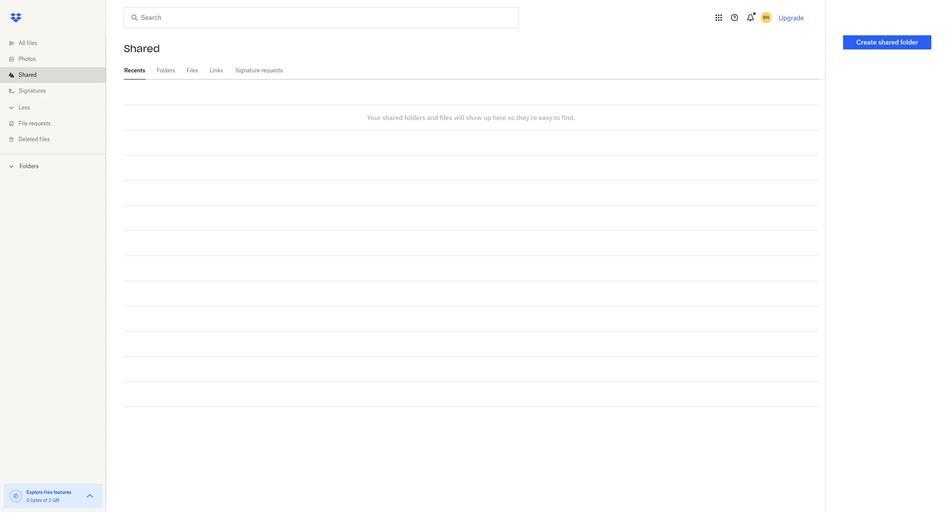 Task type: locate. For each thing, give the bounding box(es) containing it.
folders left the files
[[157, 67, 175, 74]]

find.
[[562, 114, 576, 121]]

show
[[466, 114, 482, 121]]

1 vertical spatial requests
[[29, 120, 51, 127]]

0 vertical spatial folders
[[157, 67, 175, 74]]

list containing all files
[[0, 30, 106, 154]]

files inside "link"
[[40, 136, 50, 143]]

create shared folder
[[857, 38, 919, 46]]

your
[[367, 114, 381, 121]]

shared inside button
[[879, 38, 900, 46]]

shared up recents link
[[124, 42, 160, 55]]

upgrade link
[[779, 14, 804, 21]]

shared
[[879, 38, 900, 46], [382, 114, 403, 121]]

1 horizontal spatial shared
[[879, 38, 900, 46]]

0 vertical spatial shared
[[879, 38, 900, 46]]

requests right file
[[29, 120, 51, 127]]

files right deleted
[[40, 136, 50, 143]]

folders
[[157, 67, 175, 74], [19, 163, 39, 170]]

to
[[554, 114, 560, 121]]

signatures
[[19, 87, 46, 94]]

create
[[857, 38, 877, 46]]

deleted files link
[[7, 132, 106, 147]]

shared left folder
[[879, 38, 900, 46]]

files
[[27, 40, 37, 46], [440, 114, 453, 121], [40, 136, 50, 143]]

all
[[19, 40, 25, 46]]

1 horizontal spatial folders
[[157, 67, 175, 74]]

0 horizontal spatial shared
[[19, 72, 37, 78]]

folders down deleted
[[19, 163, 39, 170]]

photos
[[19, 56, 36, 62]]

1 vertical spatial shared
[[19, 72, 37, 78]]

folders link
[[156, 62, 176, 78]]

1 vertical spatial shared
[[382, 114, 403, 121]]

1 horizontal spatial shared
[[124, 42, 160, 55]]

features
[[54, 490, 71, 495]]

1 horizontal spatial requests
[[261, 67, 283, 74]]

of
[[43, 498, 47, 503]]

0 vertical spatial requests
[[261, 67, 283, 74]]

files left will
[[440, 114, 453, 121]]

requests right "signature" at the top left of page
[[261, 67, 283, 74]]

0 vertical spatial shared
[[124, 42, 160, 55]]

1 vertical spatial files
[[440, 114, 453, 121]]

shared for create
[[879, 38, 900, 46]]

quota usage element
[[9, 489, 23, 503]]

files right "all"
[[27, 40, 37, 46]]

so
[[508, 114, 515, 121]]

folders
[[405, 114, 426, 121]]

0 horizontal spatial requests
[[29, 120, 51, 127]]

requests
[[261, 67, 283, 74], [29, 120, 51, 127]]

2 vertical spatial files
[[40, 136, 50, 143]]

folders button
[[0, 159, 106, 173]]

signatures link
[[7, 83, 106, 99]]

up
[[484, 114, 492, 121]]

deleted files
[[19, 136, 50, 143]]

bn
[[764, 15, 770, 20]]

shared link
[[7, 67, 106, 83]]

shared down 'photos'
[[19, 72, 37, 78]]

0 horizontal spatial files
[[27, 40, 37, 46]]

list
[[0, 30, 106, 154]]

tab list
[[124, 62, 826, 79]]

2 horizontal spatial files
[[440, 114, 453, 121]]

signature requests link
[[234, 62, 284, 78]]

files
[[187, 67, 198, 74]]

shared inside 'link'
[[19, 72, 37, 78]]

shared
[[124, 42, 160, 55], [19, 72, 37, 78]]

shared right your
[[382, 114, 403, 121]]

free
[[44, 490, 53, 495]]

create shared folder button
[[844, 35, 932, 49]]

less
[[19, 104, 30, 111]]

1 vertical spatial folders
[[19, 163, 39, 170]]

all files
[[19, 40, 37, 46]]

0 horizontal spatial shared
[[382, 114, 403, 121]]

explore free features 0 bytes of 2 gb
[[26, 490, 71, 503]]

folder
[[901, 38, 919, 46]]

signature
[[235, 67, 260, 74]]

0 vertical spatial files
[[27, 40, 37, 46]]

0 horizontal spatial folders
[[19, 163, 39, 170]]

1 horizontal spatial files
[[40, 136, 50, 143]]

requests inside list
[[29, 120, 51, 127]]



Task type: describe. For each thing, give the bounding box(es) containing it.
files for all files
[[27, 40, 37, 46]]

tab list containing recents
[[124, 62, 826, 79]]

requests for file requests
[[29, 120, 51, 127]]

0
[[26, 498, 29, 503]]

folders inside button
[[19, 163, 39, 170]]

links link
[[209, 62, 223, 78]]

and
[[427, 114, 438, 121]]

gb
[[52, 498, 59, 503]]

signature requests
[[235, 67, 283, 74]]

files for deleted files
[[40, 136, 50, 143]]

file
[[19, 120, 28, 127]]

links
[[210, 67, 223, 74]]

here
[[493, 114, 507, 121]]

your shared folders and files will show up here so they're easy to find.
[[367, 114, 576, 121]]

recents
[[124, 67, 145, 74]]

will
[[454, 114, 465, 121]]

explore
[[26, 490, 43, 495]]

less image
[[7, 103, 16, 112]]

Search text field
[[141, 13, 501, 23]]

they're
[[517, 114, 538, 121]]

recents link
[[124, 62, 146, 78]]

shared for your
[[382, 114, 403, 121]]

file requests link
[[7, 116, 106, 132]]

photos link
[[7, 51, 106, 67]]

deleted
[[19, 136, 38, 143]]

file requests
[[19, 120, 51, 127]]

easy
[[539, 114, 553, 121]]

2
[[48, 498, 51, 503]]

requests for signature requests
[[261, 67, 283, 74]]

bn button
[[760, 11, 774, 25]]

all files link
[[7, 35, 106, 51]]

shared list item
[[0, 67, 106, 83]]

upgrade
[[779, 14, 804, 21]]

bytes
[[31, 498, 42, 503]]

files link
[[186, 62, 199, 78]]

dropbox image
[[7, 9, 25, 26]]



Task type: vqa. For each thing, say whether or not it's contained in the screenshot.
Recents
yes



